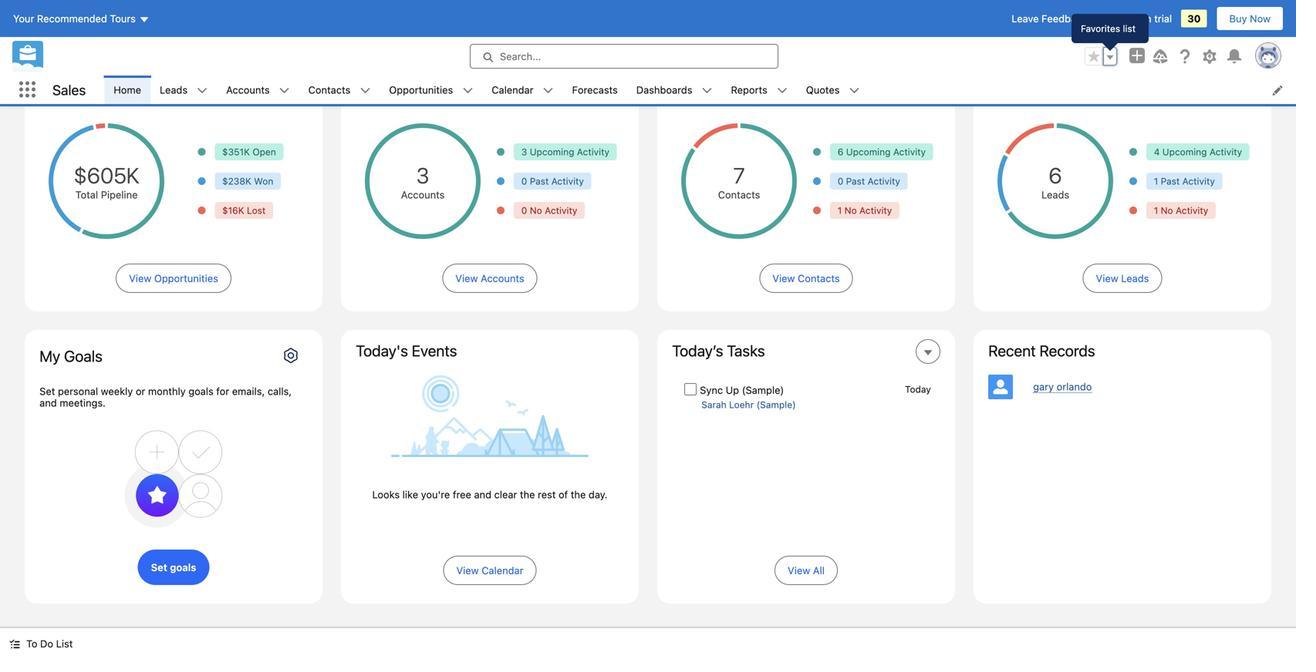 Task type: locate. For each thing, give the bounding box(es) containing it.
0 vertical spatial calendar
[[492, 84, 534, 96]]

no down 3 upcoming activity
[[530, 205, 542, 216]]

2 by from the left
[[436, 80, 447, 92]]

home
[[88, 2, 151, 32], [114, 84, 141, 96]]

2 horizontal spatial leads
[[1122, 273, 1150, 284]]

the
[[852, 80, 867, 92], [520, 489, 535, 501], [571, 489, 586, 501]]

1 vertical spatial calendar
[[482, 565, 524, 577]]

0
[[522, 176, 527, 187], [838, 176, 844, 187], [522, 205, 527, 216]]

sales
[[52, 82, 86, 98]]

0 horizontal spatial goals
[[64, 347, 103, 365]]

0 horizontal spatial 1 no activity
[[838, 205, 892, 216]]

1 horizontal spatial by
[[436, 80, 447, 92]]

0 horizontal spatial opportunities
[[40, 80, 104, 92]]

feedback
[[1042, 13, 1088, 24]]

0 past activity
[[522, 176, 584, 187], [838, 176, 901, 187]]

2 vertical spatial set
[[151, 562, 167, 574]]

or
[[136, 386, 145, 397]]

text default image inside contacts list item
[[360, 85, 371, 96]]

quarter
[[247, 80, 281, 92]]

calendar down search...
[[492, 84, 534, 96]]

by for $605k
[[140, 80, 151, 92]]

text default image
[[197, 85, 208, 96], [279, 85, 290, 96], [360, 85, 371, 96], [463, 85, 473, 96], [543, 85, 554, 96], [702, 85, 713, 96], [9, 639, 20, 650]]

to do list
[[26, 639, 73, 650]]

me right home link
[[154, 80, 168, 92]]

pipeline
[[101, 189, 138, 201]]

2 horizontal spatial by
[[751, 80, 762, 92]]

past down 6 upcoming activity
[[846, 176, 865, 187]]

3 by from the left
[[751, 80, 762, 92]]

$16k
[[222, 205, 244, 216]]

0 vertical spatial 6
[[838, 147, 844, 157]]

view calendar link
[[443, 556, 537, 586]]

1 horizontal spatial 1 no activity
[[1154, 205, 1209, 216]]

$351k open
[[222, 147, 276, 157]]

text default image left last
[[849, 85, 860, 96]]

2 horizontal spatial upcoming
[[1163, 147, 1208, 157]]

text default image left calendar link
[[463, 85, 473, 96]]

owned
[[106, 80, 137, 92], [402, 80, 433, 92], [717, 80, 748, 92]]

left
[[1126, 13, 1141, 24]]

1 vertical spatial 6
[[1049, 163, 1063, 188]]

forecasts link
[[563, 76, 627, 104]]

1 down 1 past activity
[[1154, 205, 1159, 216]]

and right 'free'
[[474, 489, 492, 501]]

text default image for dashboards
[[702, 85, 713, 96]]

1 horizontal spatial in
[[1144, 13, 1152, 24]]

days
[[904, 80, 926, 92]]

0 down 6 upcoming activity
[[838, 176, 844, 187]]

1 text default image from the left
[[777, 85, 788, 96]]

0 past activity up 0 no activity
[[522, 176, 584, 187]]

upcoming down last
[[847, 147, 891, 157]]

seller
[[25, 2, 83, 32]]

text default image for accounts
[[279, 85, 290, 96]]

text default image down plan
[[360, 85, 371, 96]]

past
[[530, 176, 549, 187], [846, 176, 865, 187], [1161, 176, 1180, 187]]

calendar link
[[483, 76, 543, 104]]

2 me from the left
[[450, 80, 465, 92]]

user image
[[989, 375, 1014, 400]]

1
[[1154, 176, 1159, 187], [838, 205, 842, 216], [1154, 205, 1159, 216]]

looks
[[372, 489, 400, 501]]

(sample) right loehr
[[757, 400, 796, 411]]

1 horizontal spatial 3
[[522, 147, 527, 157]]

close
[[40, 59, 78, 78]]

looks like you're free and clear the rest of the day.
[[372, 489, 608, 501]]

0 vertical spatial 3
[[522, 147, 527, 157]]

0 vertical spatial (sample)
[[742, 385, 784, 396]]

leave
[[1012, 13, 1039, 24]]

1 horizontal spatial leads
[[1042, 189, 1070, 201]]

no down 6 upcoming activity
[[845, 205, 857, 216]]

monthly
[[148, 386, 186, 397]]

2 owned from the left
[[402, 80, 433, 92]]

3 upcoming from the left
[[1163, 147, 1208, 157]]

1 horizontal spatial no
[[845, 205, 857, 216]]

1 down 6 upcoming activity
[[838, 205, 842, 216]]

1 vertical spatial set
[[40, 386, 55, 397]]

leads
[[160, 84, 188, 96], [1042, 189, 1070, 201], [1122, 273, 1150, 284]]

owned for $605k
[[106, 80, 137, 92]]

2 no from the left
[[845, 205, 857, 216]]

0 horizontal spatial 6
[[838, 147, 844, 157]]

1 vertical spatial in
[[841, 80, 849, 92]]

and left the closing
[[171, 80, 189, 92]]

opportunities inside list item
[[389, 84, 453, 96]]

0 horizontal spatial upcoming
[[530, 147, 575, 157]]

1 1 no activity from the left
[[838, 205, 892, 216]]

0 vertical spatial leads
[[160, 84, 188, 96]]

set personal weekly or monthly goals for emails, calls, and meetings.
[[40, 386, 292, 409]]

0 horizontal spatial 0 past activity
[[522, 176, 584, 187]]

past for 3
[[530, 176, 549, 187]]

leads for 6
[[1042, 189, 1070, 201]]

in
[[1144, 13, 1152, 24], [841, 80, 849, 92]]

text default image right the reports
[[777, 85, 788, 96]]

0 past activity down 6 upcoming activity
[[838, 176, 901, 187]]

1 horizontal spatial set
[[151, 562, 167, 574]]

view all link
[[775, 556, 838, 586]]

deals
[[82, 59, 119, 78]]

1 horizontal spatial 6
[[1049, 163, 1063, 188]]

0 up 0 no activity
[[522, 176, 527, 187]]

list
[[56, 639, 73, 650]]

group
[[1085, 47, 1118, 66]]

no
[[530, 205, 542, 216], [845, 205, 857, 216], [1161, 205, 1174, 216]]

1 vertical spatial leads
[[1042, 189, 1070, 201]]

text default image inside to do list button
[[9, 639, 20, 650]]

open
[[253, 147, 276, 157]]

days left in trial
[[1100, 13, 1173, 24]]

upcoming for 6
[[1163, 147, 1208, 157]]

2 upcoming from the left
[[847, 147, 891, 157]]

opportunities
[[40, 80, 104, 92], [389, 84, 453, 96], [154, 273, 218, 284]]

text default image down build
[[702, 85, 713, 96]]

0 horizontal spatial leads
[[160, 84, 188, 96]]

text default image left to
[[9, 639, 20, 650]]

text default image inside opportunities list item
[[463, 85, 473, 96]]

past for 7
[[846, 176, 865, 187]]

activity
[[577, 147, 610, 157], [894, 147, 926, 157], [1210, 147, 1243, 157], [552, 176, 584, 187], [868, 176, 901, 187], [1183, 176, 1216, 187], [545, 205, 578, 216], [860, 205, 892, 216], [1176, 205, 1209, 216]]

of
[[559, 489, 568, 501]]

1 horizontal spatial me
[[450, 80, 465, 92]]

3 upcoming activity
[[522, 147, 610, 157]]

1 past from the left
[[530, 176, 549, 187]]

2 horizontal spatial set
[[285, 342, 308, 360]]

text default image left this
[[197, 85, 208, 96]]

leads inside list item
[[160, 84, 188, 96]]

up
[[726, 385, 739, 396]]

forecasts
[[572, 84, 618, 96]]

2 horizontal spatial owned
[[717, 80, 748, 92]]

past down 4 upcoming activity
[[1161, 176, 1180, 187]]

clear
[[494, 489, 517, 501]]

list
[[104, 76, 1297, 104]]

owned down plan my accounts
[[402, 80, 433, 92]]

0 down 3 upcoming activity
[[522, 205, 527, 216]]

build
[[672, 59, 706, 78]]

upcoming right 4
[[1163, 147, 1208, 157]]

the right of
[[571, 489, 586, 501]]

1 horizontal spatial past
[[846, 176, 865, 187]]

my up personal
[[40, 347, 60, 365]]

in right quotes
[[841, 80, 849, 92]]

2 horizontal spatial opportunities
[[389, 84, 453, 96]]

0 horizontal spatial owned
[[106, 80, 137, 92]]

0 vertical spatial my
[[389, 59, 410, 78]]

all
[[813, 565, 825, 577]]

today's
[[672, 342, 724, 360]]

1 horizontal spatial 0 past activity
[[838, 176, 901, 187]]

and left personal
[[40, 397, 57, 409]]

0 horizontal spatial no
[[530, 205, 542, 216]]

1 horizontal spatial text default image
[[849, 85, 860, 96]]

1 past activity
[[1154, 176, 1216, 187]]

calendar list item
[[483, 76, 563, 104]]

the left last
[[852, 80, 867, 92]]

and for opportunities
[[171, 80, 189, 92]]

orlando
[[1057, 381, 1092, 393]]

set inside button
[[151, 562, 167, 574]]

$238k won
[[222, 176, 274, 187]]

(sample) up sarah loehr (sample) link
[[742, 385, 784, 396]]

3 no from the left
[[1161, 205, 1174, 216]]

leads link
[[151, 76, 197, 104]]

0 vertical spatial goals
[[189, 386, 214, 397]]

1 horizontal spatial goals
[[243, 342, 281, 360]]

past for 6
[[1161, 176, 1180, 187]]

me
[[154, 80, 168, 92], [450, 80, 465, 92], [765, 80, 779, 92]]

1 horizontal spatial opportunities
[[154, 273, 218, 284]]

1 no activity down 1 past activity
[[1154, 205, 1209, 216]]

and left created
[[782, 80, 800, 92]]

1 upcoming from the left
[[530, 147, 575, 157]]

me down relationships
[[765, 80, 779, 92]]

contacts link
[[299, 76, 360, 104]]

1 vertical spatial goals
[[170, 562, 196, 574]]

set goals
[[243, 342, 308, 360]]

last
[[870, 80, 886, 92]]

view for 6
[[1096, 273, 1119, 284]]

0 horizontal spatial me
[[154, 80, 168, 92]]

text default image for calendar
[[543, 85, 554, 96]]

view for 7
[[773, 273, 795, 284]]

view leads
[[1096, 273, 1150, 284]]

0 horizontal spatial past
[[530, 176, 549, 187]]

text default image inside reports list item
[[777, 85, 788, 96]]

1 no activity down 6 upcoming activity
[[838, 205, 892, 216]]

2 0 past activity from the left
[[838, 176, 901, 187]]

1 vertical spatial 3
[[417, 163, 429, 188]]

goals up personal
[[64, 347, 103, 365]]

1 horizontal spatial my
[[389, 59, 410, 78]]

0 horizontal spatial the
[[520, 489, 535, 501]]

past up 0 no activity
[[530, 176, 549, 187]]

text default image inside the 'calendar' list item
[[543, 85, 554, 96]]

text default image left contacts link
[[279, 85, 290, 96]]

no for 3
[[530, 205, 542, 216]]

0 vertical spatial in
[[1144, 13, 1152, 24]]

0 horizontal spatial my
[[40, 347, 60, 365]]

opportunities list item
[[380, 76, 483, 104]]

1 horizontal spatial upcoming
[[847, 147, 891, 157]]

0 horizontal spatial text default image
[[777, 85, 788, 96]]

view contacts link
[[760, 264, 853, 293]]

calendar down clear
[[482, 565, 524, 577]]

owned down build relationships
[[717, 80, 748, 92]]

the left rest
[[520, 489, 535, 501]]

90
[[889, 80, 902, 92]]

1 down 4
[[1154, 176, 1159, 187]]

close deals
[[40, 59, 119, 78]]

1 owned from the left
[[106, 80, 137, 92]]

accounts inside list item
[[226, 84, 270, 96]]

text default image inside leads list item
[[197, 85, 208, 96]]

accounts
[[413, 59, 477, 78], [356, 80, 400, 92], [226, 84, 270, 96], [401, 189, 445, 201], [481, 273, 525, 284]]

sync up (sample) sarah loehr (sample)
[[700, 385, 796, 411]]

2 text default image from the left
[[849, 85, 860, 96]]

goals up the emails, at the left
[[243, 342, 281, 360]]

2 past from the left
[[846, 176, 865, 187]]

$605k
[[74, 163, 139, 188]]

dashboards list item
[[627, 76, 722, 104]]

my up accounts owned by me
[[389, 59, 410, 78]]

0 no activity
[[522, 205, 578, 216]]

1 me from the left
[[154, 80, 168, 92]]

2 vertical spatial leads
[[1122, 273, 1150, 284]]

0 horizontal spatial set
[[40, 386, 55, 397]]

2 horizontal spatial me
[[765, 80, 779, 92]]

text default image left forecasts
[[543, 85, 554, 96]]

2 horizontal spatial no
[[1161, 205, 1174, 216]]

owned down the deals
[[106, 80, 137, 92]]

set for set goals
[[151, 562, 167, 574]]

days
[[1100, 13, 1123, 24]]

1 no from the left
[[530, 205, 542, 216]]

upcoming for 7
[[847, 147, 891, 157]]

do
[[40, 639, 53, 650]]

1 horizontal spatial owned
[[402, 80, 433, 92]]

text default image inside the accounts list item
[[279, 85, 290, 96]]

no for 6
[[1161, 205, 1174, 216]]

to do list button
[[0, 629, 82, 660]]

3 inside 3 accounts
[[417, 163, 429, 188]]

1 no activity for 7
[[838, 205, 892, 216]]

loehr
[[729, 400, 754, 411]]

dashboards link
[[627, 76, 702, 104]]

by
[[140, 80, 151, 92], [436, 80, 447, 92], [751, 80, 762, 92]]

set
[[285, 342, 308, 360], [40, 386, 55, 397], [151, 562, 167, 574]]

3 owned from the left
[[717, 80, 748, 92]]

1 0 past activity from the left
[[522, 176, 584, 187]]

0 past activity for 7
[[838, 176, 901, 187]]

1 for 7
[[838, 205, 842, 216]]

contacts list item
[[299, 76, 380, 104]]

no down 1 past activity
[[1161, 205, 1174, 216]]

goals
[[243, 342, 281, 360], [64, 347, 103, 365]]

2 horizontal spatial the
[[852, 80, 867, 92]]

buy now button
[[1217, 6, 1284, 31]]

$16k lost
[[222, 205, 266, 216]]

3 past from the left
[[1161, 176, 1180, 187]]

upcoming
[[530, 147, 575, 157], [847, 147, 891, 157], [1163, 147, 1208, 157]]

rest
[[538, 489, 556, 501]]

contacts
[[672, 80, 715, 92], [308, 84, 351, 96], [718, 189, 761, 201], [798, 273, 840, 284]]

in right left
[[1144, 13, 1152, 24]]

1 by from the left
[[140, 80, 151, 92]]

opportunities for opportunities owned by me and closing this quarter
[[40, 80, 104, 92]]

3 me from the left
[[765, 80, 779, 92]]

1 for 6
[[1154, 205, 1159, 216]]

set inside the set personal weekly or monthly goals for emails, calls, and meetings.
[[40, 386, 55, 397]]

meetings
[[268, 381, 308, 391]]

my goals
[[40, 347, 103, 365]]

goals for my goals
[[64, 347, 103, 365]]

0 horizontal spatial 3
[[417, 163, 429, 188]]

text default image inside dashboards list item
[[702, 85, 713, 96]]

6 leads
[[1042, 163, 1070, 201]]

0 past activity for 3
[[522, 176, 584, 187]]

and for contacts
[[782, 80, 800, 92]]

Calls text field
[[40, 395, 167, 423]]

text default image
[[777, 85, 788, 96], [849, 85, 860, 96]]

accounts list item
[[217, 76, 299, 104]]

0 horizontal spatial by
[[140, 80, 151, 92]]

me for $605k
[[154, 80, 168, 92]]

6 inside 6 leads
[[1049, 163, 1063, 188]]

1 horizontal spatial the
[[571, 489, 586, 501]]

2 horizontal spatial past
[[1161, 176, 1180, 187]]

upcoming up 0 no activity
[[530, 147, 575, 157]]

set for set goals
[[285, 342, 308, 360]]

me down plan my accounts
[[450, 80, 465, 92]]

2 1 no activity from the left
[[1154, 205, 1209, 216]]

text default image inside quotes 'list item'
[[849, 85, 860, 96]]

0 vertical spatial set
[[285, 342, 308, 360]]



Task type: describe. For each thing, give the bounding box(es) containing it.
quotes list item
[[797, 76, 869, 104]]

6 for 6 leads
[[1049, 163, 1063, 188]]

text default image for quotes
[[849, 85, 860, 96]]

buy now
[[1230, 13, 1271, 24]]

3 accounts
[[401, 163, 445, 201]]

search... button
[[470, 44, 779, 69]]

view opportunities link
[[116, 264, 231, 293]]

events
[[412, 342, 457, 360]]

you're
[[421, 489, 450, 501]]

text default image for leads
[[197, 85, 208, 96]]

$238k
[[222, 176, 252, 187]]

6 upcoming activity
[[838, 147, 926, 157]]

today
[[905, 384, 931, 395]]

opportunities owned by me and closing this quarter
[[40, 80, 281, 92]]

and inside the set personal weekly or monthly goals for emails, calls, and meetings.
[[40, 397, 57, 409]]

3 for 3 accounts
[[417, 163, 429, 188]]

upcoming for 3
[[530, 147, 575, 157]]

today's events
[[356, 342, 457, 360]]

this
[[227, 80, 245, 92]]

text default image for opportunities
[[463, 85, 473, 96]]

text default image for contacts
[[360, 85, 371, 96]]

no for 7
[[845, 205, 857, 216]]

3 for 3 upcoming activity
[[522, 147, 527, 157]]

set goals button
[[138, 550, 209, 586]]

your recommended tours button
[[12, 6, 150, 31]]

search...
[[500, 51, 541, 62]]

and for looks
[[474, 489, 492, 501]]

now
[[1250, 13, 1271, 24]]

recommended
[[37, 13, 107, 24]]

to
[[26, 639, 37, 650]]

1 vertical spatial home
[[114, 84, 141, 96]]

gary orlando
[[1034, 381, 1092, 393]]

build relationships
[[672, 59, 800, 78]]

recent
[[989, 342, 1036, 360]]

today's tasks
[[672, 342, 765, 360]]

records
[[1040, 342, 1096, 360]]

quotes
[[806, 84, 840, 96]]

view for 3
[[456, 273, 478, 284]]

sarah loehr (sample) link
[[702, 400, 796, 411]]

4
[[1154, 147, 1160, 157]]

view accounts
[[456, 273, 525, 284]]

goals for set goals
[[243, 342, 281, 360]]

gary orlando link
[[1034, 381, 1092, 394]]

accounts owned by me
[[356, 80, 465, 92]]

leads for view
[[1122, 273, 1150, 284]]

by for 3
[[436, 80, 447, 92]]

plan
[[356, 59, 385, 78]]

view for $605k
[[129, 273, 152, 284]]

30
[[1188, 13, 1201, 24]]

today's
[[356, 342, 408, 360]]

view calendar
[[457, 565, 524, 577]]

created
[[802, 80, 838, 92]]

calls
[[146, 381, 167, 391]]

7
[[733, 163, 745, 188]]

sync up (sample) link
[[700, 385, 784, 396]]

goals inside button
[[170, 562, 196, 574]]

list containing home
[[104, 76, 1297, 104]]

4 upcoming activity
[[1154, 147, 1243, 157]]

reports list item
[[722, 76, 797, 104]]

dashboards
[[637, 84, 693, 96]]

tasks
[[727, 342, 765, 360]]

goals inside the set personal weekly or monthly goals for emails, calls, and meetings.
[[189, 386, 214, 397]]

quotes link
[[797, 76, 849, 104]]

text default image for reports
[[777, 85, 788, 96]]

0 for 3
[[522, 176, 527, 187]]

recent records
[[989, 342, 1096, 360]]

by for 7
[[751, 80, 762, 92]]

view all
[[788, 565, 825, 577]]

0 for 7
[[838, 176, 844, 187]]

Emails text field
[[180, 449, 308, 477]]

closing
[[191, 80, 225, 92]]

day.
[[589, 489, 608, 501]]

calls,
[[268, 386, 292, 397]]

calendar inside list item
[[492, 84, 534, 96]]

your
[[13, 13, 34, 24]]

owned for 7
[[717, 80, 748, 92]]

weekly
[[101, 386, 133, 397]]

contacts owned by me and created in the last 90 days
[[672, 80, 926, 92]]

6 for 6 upcoming activity
[[838, 147, 844, 157]]

leads list item
[[151, 76, 217, 104]]

Meetings text field
[[180, 395, 308, 423]]

leave feedback
[[1012, 13, 1088, 24]]

emails,
[[232, 386, 265, 397]]

trial
[[1155, 13, 1173, 24]]

0 horizontal spatial in
[[841, 80, 849, 92]]

contacts inside list item
[[308, 84, 351, 96]]

me for 7
[[765, 80, 779, 92]]

7 contacts
[[718, 163, 761, 201]]

view contacts
[[773, 273, 840, 284]]

$605k total pipeline
[[74, 163, 139, 201]]

$351k
[[222, 147, 250, 157]]

meetings.
[[60, 397, 106, 409]]

opportunities for opportunities
[[389, 84, 453, 96]]

view opportunities
[[129, 273, 218, 284]]

0 vertical spatial home
[[88, 2, 151, 32]]

1 vertical spatial (sample)
[[757, 400, 796, 411]]

reports link
[[722, 76, 777, 104]]

for
[[216, 386, 229, 397]]

owned for 3
[[402, 80, 433, 92]]

set for set personal weekly or monthly goals for emails, calls, and meetings.
[[40, 386, 55, 397]]

gary
[[1034, 381, 1054, 393]]

lost
[[247, 205, 266, 216]]

reports
[[731, 84, 768, 96]]

relationships
[[710, 59, 800, 78]]

1 no activity for 6
[[1154, 205, 1209, 216]]

me for 3
[[450, 80, 465, 92]]

1 vertical spatial my
[[40, 347, 60, 365]]

view accounts link
[[443, 264, 538, 293]]



Task type: vqa. For each thing, say whether or not it's contained in the screenshot.
the home in "Link"
no



